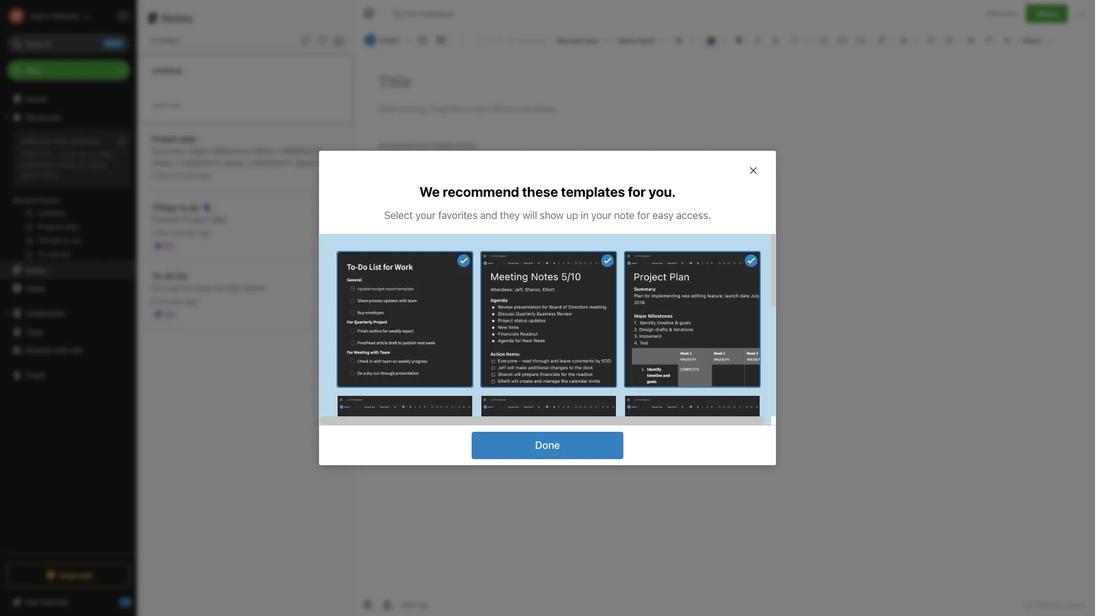 Task type: locate. For each thing, give the bounding box(es) containing it.
0 vertical spatial do
[[189, 202, 199, 212]]

a down the summary
[[152, 171, 156, 179]]

0 horizontal spatial the
[[40, 149, 51, 159]]

2 vertical spatial 4
[[178, 182, 183, 191]]

1 vertical spatial ago
[[198, 229, 210, 237]]

0 vertical spatial 4
[[151, 35, 156, 45]]

share
[[1036, 9, 1058, 18]]

mm/dd/yy down major
[[181, 158, 221, 167]]

we recommend these templates for you.
[[420, 184, 676, 200]]

heading level image
[[553, 32, 612, 48]]

underline image
[[768, 32, 784, 48]]

0 vertical spatial a
[[90, 149, 94, 159]]

home link
[[0, 90, 137, 108]]

present project idea
[[152, 214, 226, 224]]

expand notebooks image
[[3, 309, 12, 318]]

your up click the ...
[[37, 136, 52, 145]]

saved
[[1066, 600, 1086, 609]]

few
[[157, 171, 169, 179], [157, 229, 169, 237]]

more image
[[1020, 32, 1055, 48]]

1 up track...
[[285, 170, 288, 179]]

the left ...
[[40, 149, 51, 159]]

2 horizontal spatial 4
[[318, 158, 323, 167]]

0 horizontal spatial 1
[[276, 146, 280, 155]]

group containing add your first shortcut
[[0, 126, 136, 265]]

ago
[[198, 171, 210, 179], [198, 229, 210, 237], [186, 297, 198, 306]]

6
[[152, 297, 156, 306]]

the right for
[[228, 283, 240, 292]]

0 horizontal spatial 4
[[151, 35, 156, 45]]

first notebook
[[403, 9, 454, 18]]

your right "in"
[[591, 209, 612, 221]]

now right just
[[167, 101, 181, 109]]

1 horizontal spatial do
[[189, 202, 199, 212]]

a right on
[[90, 149, 94, 159]]

1 vertical spatial to
[[179, 202, 187, 212]]

future
[[242, 283, 265, 292]]

minutes
[[171, 171, 197, 179], [171, 229, 197, 237], [158, 297, 184, 306]]

1
[[276, 146, 280, 155], [285, 170, 288, 179]]

0 vertical spatial ago
[[198, 171, 210, 179]]

add your first shortcut
[[21, 136, 100, 145]]

notes
[[161, 11, 193, 25], [39, 196, 60, 205], [25, 265, 47, 275]]

0 vertical spatial a few minutes ago
[[152, 171, 210, 179]]

access.
[[676, 209, 711, 221]]

0/1
[[164, 242, 174, 250]]

0 vertical spatial to
[[100, 160, 107, 169]]

2 vertical spatial a
[[152, 229, 156, 237]]

notebook
[[421, 9, 454, 18]]

1 vertical spatial notes
[[39, 196, 60, 205]]

a few minutes ago down present project idea
[[152, 229, 210, 237]]

Search text field
[[15, 33, 122, 54]]

tree
[[0, 90, 137, 553]]

1 vertical spatial 1
[[285, 170, 288, 179]]

on
[[271, 182, 283, 191]]

done
[[535, 439, 560, 451]]

your
[[37, 136, 52, 145], [416, 209, 436, 221], [591, 209, 612, 221]]

for
[[214, 283, 226, 292]]

now for do
[[164, 283, 179, 292]]

notes up the tasks
[[25, 265, 47, 275]]

do down to- on the left top of page
[[152, 283, 162, 292]]

notes up notes
[[161, 11, 193, 25]]

minutes down present project idea
[[171, 229, 197, 237]]

a
[[90, 149, 94, 159], [152, 171, 156, 179], [152, 229, 156, 237]]

1 vertical spatial the
[[228, 283, 240, 292]]

0 horizontal spatial do
[[164, 271, 174, 280]]

1 vertical spatial 2
[[309, 170, 314, 179]]

outdent image
[[942, 32, 958, 48]]

alignment image
[[894, 32, 923, 48]]

0 vertical spatial for
[[628, 184, 646, 200]]

1 up on
[[276, 146, 280, 155]]

shared with me link
[[0, 341, 136, 359]]

3
[[246, 158, 251, 167], [152, 182, 157, 191]]

to inside 'note list' element
[[179, 202, 187, 212]]

1 few from the top
[[157, 171, 169, 179]]

2 up track...
[[309, 170, 314, 179]]

ago down the soon
[[186, 297, 198, 306]]

notebooks
[[26, 308, 66, 318]]

0 vertical spatial 2
[[174, 158, 179, 167]]

1 horizontal spatial the
[[228, 283, 240, 292]]

1 vertical spatial 4
[[318, 158, 323, 167]]

0 vertical spatial notes
[[161, 11, 193, 25]]

select your favorites and they will show up in your note for easy access.
[[384, 209, 711, 221]]

checklist image
[[853, 32, 869, 48]]

your down we
[[416, 209, 436, 221]]

mm/dd/yy
[[282, 146, 322, 155], [181, 158, 221, 167], [253, 158, 293, 167], [152, 170, 192, 179], [223, 170, 263, 179]]

notes inside 'note list' element
[[161, 11, 193, 25]]

shortcuts
[[26, 112, 62, 122]]

for right note
[[637, 209, 650, 221]]

now
[[167, 101, 181, 109], [164, 283, 179, 292]]

the
[[40, 149, 51, 159], [228, 283, 240, 292]]

1 horizontal spatial 1
[[285, 170, 288, 179]]

1 horizontal spatial to
[[179, 202, 187, 212]]

for
[[628, 184, 646, 200], [637, 209, 650, 221]]

week right "milestones"
[[254, 146, 274, 155]]

do now do soon for the future
[[152, 283, 265, 292]]

0 vertical spatial 1
[[276, 146, 280, 155]]

2
[[174, 158, 179, 167], [309, 170, 314, 179]]

trash link
[[0, 366, 136, 384]]

0 vertical spatial few
[[157, 171, 169, 179]]

2 horizontal spatial your
[[591, 209, 612, 221]]

me
[[71, 345, 82, 355]]

close image
[[747, 164, 761, 177]]

note preview image
[[338, 252, 472, 387], [482, 252, 616, 387], [625, 252, 760, 387], [338, 396, 472, 531], [482, 396, 616, 531], [625, 396, 760, 531]]

do left list
[[164, 271, 174, 280]]

few down present
[[157, 229, 169, 237]]

soon
[[194, 283, 212, 292]]

started
[[233, 182, 269, 191]]

a few minutes ago up legend
[[152, 171, 210, 179]]

1 vertical spatial do
[[164, 271, 174, 280]]

new button
[[7, 60, 130, 80]]

templates
[[561, 184, 625, 200]]

2 vertical spatial notes
[[25, 265, 47, 275]]

3 up things
[[152, 182, 157, 191]]

now down to-do list
[[164, 283, 179, 292]]

they
[[500, 209, 520, 221]]

superscript image
[[981, 32, 997, 48]]

1 horizontal spatial your
[[416, 209, 436, 221]]

tags
[[26, 327, 43, 336]]

0 horizontal spatial to
[[100, 160, 107, 169]]

1 vertical spatial a few minutes ago
[[152, 229, 210, 237]]

insert link image
[[874, 32, 890, 48]]

few down the summary
[[157, 171, 169, 179]]

0 vertical spatial now
[[167, 101, 181, 109]]

0 vertical spatial project
[[152, 134, 179, 143]]

1 horizontal spatial 2
[[309, 170, 314, 179]]

None search field
[[15, 33, 122, 54]]

plan
[[181, 134, 197, 143]]

1 horizontal spatial 4
[[178, 182, 183, 191]]

font color image
[[702, 32, 730, 48]]

list
[[176, 271, 187, 280]]

group
[[0, 126, 136, 265]]

1 vertical spatial now
[[164, 283, 179, 292]]

a down present
[[152, 229, 156, 237]]

ago down present project idea
[[198, 229, 210, 237]]

note list element
[[137, 0, 354, 616]]

tree containing home
[[0, 90, 137, 553]]

notes right recent
[[39, 196, 60, 205]]

0 horizontal spatial 3
[[152, 182, 157, 191]]

mm/dd/yy up track...
[[282, 146, 322, 155]]

1 a few minutes ago from the top
[[152, 171, 210, 179]]

note window element
[[354, 0, 1095, 616]]

ago up legend
[[198, 171, 210, 179]]

tasks button
[[0, 279, 136, 297]]

0 vertical spatial 3
[[246, 158, 251, 167]]

for left you.
[[628, 184, 646, 200]]

do
[[189, 202, 199, 212], [164, 271, 174, 280]]

0/3
[[164, 310, 175, 319]]

to down note,
[[100, 160, 107, 169]]

your inside group
[[37, 136, 52, 145]]

task
[[266, 170, 282, 179], [290, 170, 307, 179], [316, 170, 333, 179], [159, 182, 176, 191]]

1 horizontal spatial project
[[182, 214, 208, 224]]

do down list
[[182, 283, 192, 292]]

major
[[189, 146, 209, 155]]

home
[[25, 94, 47, 104]]

4
[[151, 35, 156, 45], [318, 158, 323, 167], [178, 182, 183, 191]]

project plan
[[152, 134, 197, 143]]

to
[[100, 160, 107, 169], [179, 202, 187, 212]]

week down the summary
[[152, 158, 172, 167]]

0 vertical spatial minutes
[[171, 171, 197, 179]]

a few minutes ago
[[152, 171, 210, 179], [152, 229, 210, 237]]

do up present project idea
[[189, 202, 199, 212]]

1 vertical spatial a
[[152, 171, 156, 179]]

1 vertical spatial few
[[157, 229, 169, 237]]

week
[[254, 146, 274, 155], [152, 158, 172, 167], [223, 158, 244, 167], [295, 158, 316, 167], [194, 170, 214, 179]]

minutes up 0/3
[[158, 297, 184, 306]]

2 down the summary
[[174, 158, 179, 167]]

1 horizontal spatial 3
[[246, 158, 251, 167]]

all
[[1024, 600, 1033, 609]]

to up present project idea
[[179, 202, 187, 212]]

we
[[420, 184, 440, 200]]

bold image
[[731, 32, 747, 48]]

trash
[[25, 370, 45, 380]]

1 do from the left
[[152, 283, 162, 292]]

you
[[1005, 9, 1017, 18]]

now for just
[[167, 101, 181, 109]]

3 down "milestones"
[[246, 158, 251, 167]]

you.
[[649, 184, 676, 200]]

the inside 'note list' element
[[228, 283, 240, 292]]

project left idea
[[182, 214, 208, 224]]

1 horizontal spatial do
[[182, 283, 192, 292]]

icon on a note, notebook, stack or tag to add it here.
[[21, 149, 113, 179]]

0 horizontal spatial do
[[152, 283, 162, 292]]

0 horizontal spatial your
[[37, 136, 52, 145]]

minutes up legend
[[171, 171, 197, 179]]

project up the summary
[[152, 134, 179, 143]]

summary
[[152, 146, 187, 155]]



Task type: vqa. For each thing, say whether or not it's contained in the screenshot.
Click the ... on the top
yes



Task type: describe. For each thing, give the bounding box(es) containing it.
recommend
[[443, 184, 519, 200]]

6 minutes ago
[[152, 297, 198, 306]]

with
[[53, 345, 69, 355]]

calendar event image
[[433, 32, 449, 48]]

track...
[[285, 182, 318, 191]]

share button
[[1026, 5, 1068, 23]]

notes inside group
[[39, 196, 60, 205]]

highlight image
[[785, 32, 812, 48]]

numbered list image
[[835, 32, 851, 48]]

settings image
[[116, 9, 130, 23]]

upgrade button
[[7, 564, 130, 587]]

select
[[384, 209, 413, 221]]

2 vertical spatial minutes
[[158, 297, 184, 306]]

legend
[[185, 182, 212, 191]]

...
[[53, 149, 60, 159]]

mm/dd/yy up started
[[223, 170, 263, 179]]

shared with me
[[25, 345, 82, 355]]

click
[[21, 149, 38, 159]]

indent image
[[924, 32, 940, 48]]

will
[[523, 209, 537, 221]]

mm/dd/yy up on
[[253, 158, 293, 167]]

week down "milestones"
[[223, 158, 244, 167]]

first
[[403, 9, 419, 18]]

only you
[[987, 9, 1017, 18]]

recent
[[13, 196, 37, 205]]

insert image
[[362, 32, 413, 48]]

subscript image
[[1000, 32, 1016, 48]]

0 horizontal spatial project
[[152, 134, 179, 143]]

week up track...
[[295, 158, 316, 167]]

to-do list
[[152, 271, 187, 280]]

present
[[152, 214, 180, 224]]

shared
[[25, 345, 51, 355]]

your for favorites
[[416, 209, 436, 221]]

just
[[152, 101, 165, 109]]

2 few from the top
[[157, 229, 169, 237]]

2 a few minutes ago from the top
[[152, 229, 210, 237]]

note
[[614, 209, 635, 221]]

it
[[36, 170, 40, 179]]

notes link
[[0, 261, 136, 279]]

only
[[987, 9, 1003, 18]]

1 vertical spatial 3
[[152, 182, 157, 191]]

idea
[[210, 214, 226, 224]]

here.
[[42, 170, 60, 179]]

show
[[540, 209, 564, 221]]

shortcuts button
[[0, 108, 136, 126]]

icon
[[62, 149, 77, 159]]

tag
[[87, 160, 98, 169]]

favorites
[[438, 209, 478, 221]]

italic image
[[750, 32, 766, 48]]

4 notes
[[151, 35, 178, 45]]

untitled
[[152, 65, 182, 75]]

notebook,
[[21, 160, 55, 169]]

add
[[21, 170, 34, 179]]

tags button
[[0, 322, 136, 341]]

5
[[216, 170, 221, 179]]

upgrade
[[59, 570, 93, 580]]

your for first
[[37, 136, 52, 145]]

font family image
[[614, 32, 668, 48]]

Note Editor text field
[[354, 55, 1095, 593]]

mm/dd/yy down the summary
[[152, 170, 192, 179]]

week up legend
[[194, 170, 214, 179]]

expand note image
[[362, 7, 376, 21]]

strikethrough image
[[963, 32, 979, 48]]

1 vertical spatial for
[[637, 209, 650, 221]]

0 vertical spatial the
[[40, 149, 51, 159]]

to-
[[152, 271, 164, 280]]

a inside icon on a note, notebook, stack or tag to add it here.
[[90, 149, 94, 159]]

and
[[480, 209, 497, 221]]

2 vertical spatial ago
[[186, 297, 198, 306]]

all changes saved
[[1024, 600, 1086, 609]]

add tag image
[[381, 598, 394, 612]]

add
[[21, 136, 35, 145]]

summary major milestones week 1 mm/dd/yy week 2 mm/dd/yy week 3 mm/dd/yy week 4 mm/dd/yy week 5 mm/dd/yy task 1 task 2 task 3 task 4 legend not started on track...
[[152, 146, 333, 191]]

or
[[78, 160, 85, 169]]

recent notes
[[13, 196, 60, 205]]

bulleted list image
[[816, 32, 832, 48]]

milestones
[[212, 146, 251, 155]]

just now
[[152, 101, 181, 109]]

notes
[[158, 35, 178, 45]]

these
[[522, 184, 558, 200]]

2 do from the left
[[182, 283, 192, 292]]

easy
[[653, 209, 674, 221]]

add a reminder image
[[361, 598, 375, 612]]

click the ...
[[21, 149, 60, 159]]

stack
[[57, 160, 76, 169]]

in
[[581, 209, 589, 221]]

on
[[79, 149, 88, 159]]

things
[[152, 202, 177, 212]]

new
[[25, 65, 42, 75]]

not
[[215, 182, 231, 191]]

font size image
[[670, 32, 699, 48]]

things to do
[[152, 202, 199, 212]]

changes
[[1035, 600, 1064, 609]]

note,
[[96, 149, 113, 159]]

shortcut
[[71, 136, 100, 145]]

1 vertical spatial project
[[182, 214, 208, 224]]

done button
[[472, 432, 624, 459]]

1 vertical spatial minutes
[[171, 229, 197, 237]]

notebooks link
[[0, 304, 136, 322]]

0 horizontal spatial 2
[[174, 158, 179, 167]]

tasks
[[25, 283, 46, 293]]

first notebook button
[[389, 6, 458, 22]]

to inside icon on a note, notebook, stack or tag to add it here.
[[100, 160, 107, 169]]

task image
[[415, 32, 431, 48]]

first
[[54, 136, 69, 145]]

up
[[567, 209, 578, 221]]



